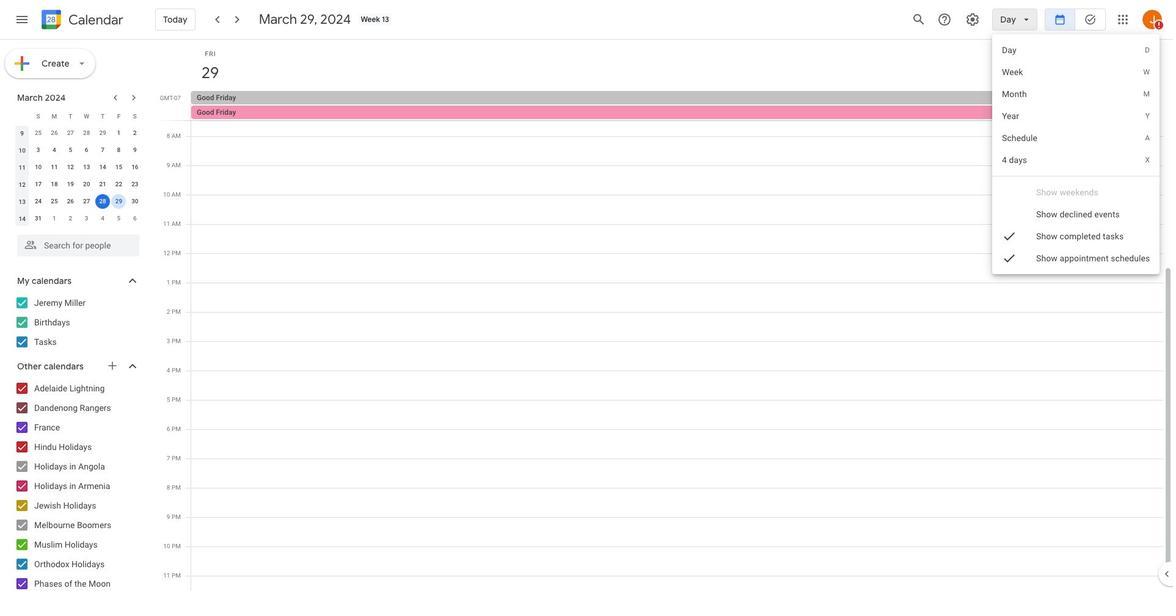 Task type: vqa. For each thing, say whether or not it's contained in the screenshot.
menu
yes



Task type: describe. For each thing, give the bounding box(es) containing it.
18 element
[[47, 177, 62, 192]]

10 element
[[31, 160, 46, 175]]

20 element
[[79, 177, 94, 192]]

Search for people text field
[[24, 235, 132, 257]]

main drawer image
[[15, 12, 29, 27]]

23 element
[[128, 177, 142, 192]]

april 5 element
[[111, 211, 126, 226]]

april 4 element
[[95, 211, 110, 226]]

30 element
[[128, 194, 142, 209]]

27 element
[[79, 194, 94, 209]]

1 menu item from the top
[[993, 39, 1160, 61]]

9 element
[[128, 143, 142, 158]]

other calendars list
[[2, 379, 152, 592]]

7 element
[[95, 143, 110, 158]]

12 element
[[63, 160, 78, 175]]

6 menu item from the top
[[993, 149, 1160, 171]]

24 element
[[31, 194, 46, 209]]

april 3 element
[[79, 211, 94, 226]]

february 28 element
[[79, 126, 94, 141]]

22 element
[[111, 177, 126, 192]]

6 element
[[79, 143, 94, 158]]

29 element
[[111, 194, 126, 209]]

april 1 element
[[47, 211, 62, 226]]

april 2 element
[[63, 211, 78, 226]]

21 element
[[95, 177, 110, 192]]

26 element
[[63, 194, 78, 209]]

2 menu item from the top
[[993, 61, 1160, 83]]

31 element
[[31, 211, 46, 226]]

february 29 element
[[95, 126, 110, 141]]

february 26 element
[[47, 126, 62, 141]]



Task type: locate. For each thing, give the bounding box(es) containing it.
row group
[[14, 125, 143, 227]]

checkbox item
[[1002, 147, 1099, 238], [993, 169, 1160, 260], [993, 226, 1160, 248], [993, 248, 1160, 270]]

menu
[[993, 34, 1160, 274]]

grid
[[156, 40, 1173, 592]]

2 element
[[128, 126, 142, 141]]

menu item
[[993, 39, 1160, 61], [993, 61, 1160, 83], [993, 83, 1160, 105], [993, 105, 1160, 127], [993, 127, 1160, 149], [993, 149, 1160, 171]]

calendar element
[[39, 7, 123, 34]]

19 element
[[63, 177, 78, 192]]

4 menu item from the top
[[993, 105, 1160, 127]]

cell
[[191, 91, 1163, 120], [95, 193, 111, 210], [111, 193, 127, 210]]

5 element
[[63, 143, 78, 158]]

february 27 element
[[63, 126, 78, 141]]

row
[[186, 91, 1173, 120], [14, 108, 143, 125], [14, 125, 143, 142], [14, 142, 143, 159], [14, 159, 143, 176], [14, 176, 143, 193], [14, 193, 143, 210], [14, 210, 143, 227]]

march 2024 grid
[[12, 108, 143, 227]]

5 menu item from the top
[[993, 127, 1160, 149]]

my calendars list
[[2, 293, 152, 352]]

16 element
[[128, 160, 142, 175]]

heading
[[66, 13, 123, 27]]

friday, march 29 element
[[196, 59, 224, 87]]

17 element
[[31, 177, 46, 192]]

3 element
[[31, 143, 46, 158]]

3 menu item from the top
[[993, 83, 1160, 105]]

8 element
[[111, 143, 126, 158]]

15 element
[[111, 160, 126, 175]]

4 element
[[47, 143, 62, 158]]

column header
[[14, 108, 30, 125]]

13 element
[[79, 160, 94, 175]]

11 element
[[47, 160, 62, 175]]

february 25 element
[[31, 126, 46, 141]]

None search field
[[0, 230, 152, 257]]

14 element
[[95, 160, 110, 175]]

settings menu image
[[966, 12, 980, 27]]

april 6 element
[[128, 211, 142, 226]]

row group inside march 2024 grid
[[14, 125, 143, 227]]

add other calendars image
[[106, 360, 119, 372]]

25 element
[[47, 194, 62, 209]]

heading inside calendar element
[[66, 13, 123, 27]]

28, today element
[[95, 194, 110, 209]]

1 element
[[111, 126, 126, 141]]

column header inside march 2024 grid
[[14, 108, 30, 125]]



